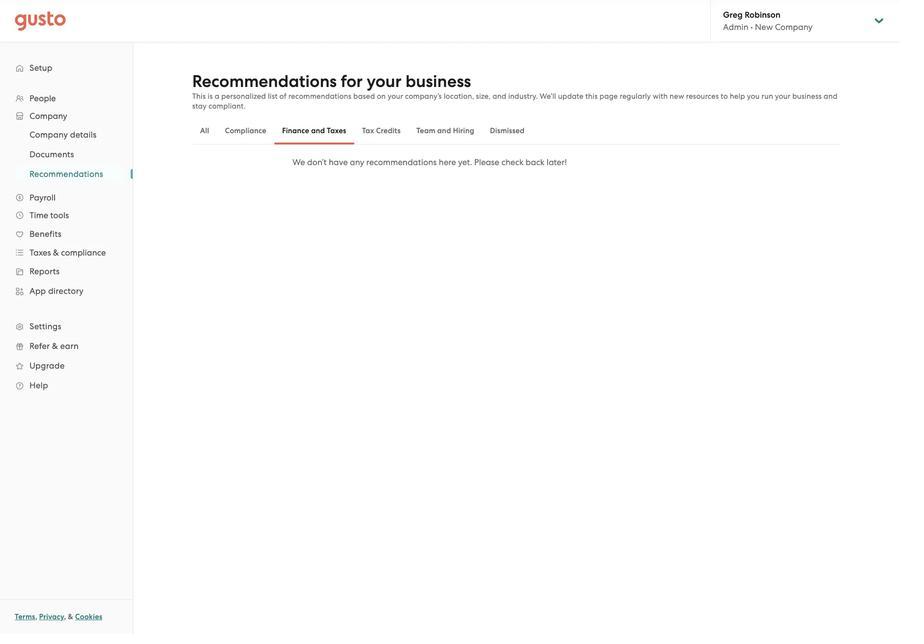 Task type: describe. For each thing, give the bounding box(es) containing it.
cookies button
[[75, 611, 102, 623]]

don't
[[307, 157, 327, 167]]

this
[[586, 92, 598, 101]]

directory
[[48, 286, 84, 296]]

app directory link
[[10, 282, 123, 300]]

upgrade
[[30, 361, 65, 371]]

compliance
[[225, 126, 266, 135]]

time tools button
[[10, 207, 123, 224]]

refer
[[30, 341, 50, 351]]

recommendation categories for your business tab list
[[192, 117, 841, 145]]

location,
[[444, 92, 474, 101]]

list containing company details
[[0, 125, 133, 184]]

taxes inside button
[[327, 126, 346, 135]]

to
[[721, 92, 728, 101]]

this
[[192, 92, 206, 101]]

hiring
[[453, 126, 474, 135]]

have
[[329, 157, 348, 167]]

company's
[[405, 92, 442, 101]]

list
[[268, 92, 278, 101]]

of
[[280, 92, 287, 101]]

credits
[[376, 126, 401, 135]]

your right "on"
[[388, 92, 403, 101]]

recommendations for your business this is a personalized list of recommendations based on your company's location, size, and industry. we'll update this page regularly with new resources to help you run your business and stay compliant.
[[192, 71, 838, 111]]

recommendations for recommendations
[[30, 169, 103, 179]]

earn
[[60, 341, 79, 351]]

privacy
[[39, 613, 64, 622]]

stay
[[192, 102, 207, 111]]

with
[[653, 92, 668, 101]]

is
[[208, 92, 213, 101]]

page
[[600, 92, 618, 101]]

time tools
[[30, 210, 69, 220]]

greg
[[723, 10, 743, 20]]

terms , privacy , & cookies
[[15, 613, 102, 622]]

based
[[353, 92, 375, 101]]

dismissed button
[[482, 119, 533, 143]]

for
[[341, 71, 363, 91]]

settings
[[30, 322, 61, 331]]

upgrade link
[[10, 357, 123, 375]]

taxes & compliance button
[[10, 244, 123, 262]]

tax credits
[[362, 126, 401, 135]]

company button
[[10, 107, 123, 125]]

1 , from the left
[[35, 613, 37, 622]]

people button
[[10, 89, 123, 107]]

team and hiring
[[416, 126, 474, 135]]

terms
[[15, 613, 35, 622]]

time
[[30, 210, 48, 220]]

industry.
[[508, 92, 538, 101]]

home image
[[15, 11, 66, 31]]

company inside greg robinson admin • new company
[[775, 22, 813, 32]]

company for company details
[[30, 130, 68, 140]]

1 vertical spatial recommendations
[[366, 157, 437, 167]]

company details link
[[18, 126, 123, 144]]

you
[[747, 92, 760, 101]]

back
[[526, 157, 545, 167]]

any
[[350, 157, 364, 167]]

app directory
[[30, 286, 84, 296]]

here
[[439, 157, 456, 167]]

run
[[762, 92, 773, 101]]

finance
[[282, 126, 309, 135]]

resources
[[686, 92, 719, 101]]

finance and taxes button
[[274, 119, 354, 143]]

taxes inside dropdown button
[[30, 248, 51, 258]]

we don't have any recommendations here yet. please check back later!
[[293, 157, 567, 167]]

all button
[[192, 119, 217, 143]]

a
[[215, 92, 219, 101]]

compliance
[[61, 248, 106, 258]]



Task type: locate. For each thing, give the bounding box(es) containing it.
update
[[558, 92, 584, 101]]

1 horizontal spatial recommendations
[[366, 157, 437, 167]]

details
[[70, 130, 97, 140]]

new
[[670, 92, 684, 101]]

list
[[0, 89, 133, 395], [0, 125, 133, 184]]

& for earn
[[52, 341, 58, 351]]

1 horizontal spatial taxes
[[327, 126, 346, 135]]

all
[[200, 126, 209, 135]]

company inside dropdown button
[[30, 111, 67, 121]]

admin
[[723, 22, 749, 32]]

app
[[30, 286, 46, 296]]

help
[[30, 381, 48, 390]]

benefits
[[30, 229, 62, 239]]

help link
[[10, 377, 123, 394]]

team
[[416, 126, 436, 135]]

later!
[[547, 157, 567, 167]]

reports
[[30, 267, 60, 276]]

documents
[[30, 149, 74, 159]]

1 vertical spatial &
[[52, 341, 58, 351]]

taxes up reports
[[30, 248, 51, 258]]

,
[[35, 613, 37, 622], [64, 613, 66, 622]]

& up reports "link"
[[53, 248, 59, 258]]

recommendations inside recommendations for your business this is a personalized list of recommendations based on your company's location, size, and industry. we'll update this page regularly with new resources to help you run your business and stay compliant.
[[289, 92, 352, 101]]

compliant.
[[209, 102, 246, 111]]

team and hiring button
[[409, 119, 482, 143]]

terms link
[[15, 613, 35, 622]]

your right run
[[775, 92, 791, 101]]

finance and taxes
[[282, 126, 346, 135]]

company right new
[[775, 22, 813, 32]]

reports link
[[10, 263, 123, 280]]

company for company
[[30, 111, 67, 121]]

setup link
[[10, 59, 123, 77]]

0 horizontal spatial recommendations
[[30, 169, 103, 179]]

compliance button
[[217, 119, 274, 143]]

business up company's
[[406, 71, 471, 91]]

recommendations up the "finance and taxes" button
[[289, 92, 352, 101]]

recommendations link
[[18, 165, 123, 183]]

& inside dropdown button
[[53, 248, 59, 258]]

, left cookies button
[[64, 613, 66, 622]]

recommendations down credits
[[366, 157, 437, 167]]

company up the documents
[[30, 130, 68, 140]]

robinson
[[745, 10, 781, 20]]

refer & earn link
[[10, 337, 123, 355]]

we'll
[[540, 92, 556, 101]]

1 horizontal spatial recommendations
[[192, 71, 337, 91]]

tax
[[362, 126, 374, 135]]

personalized
[[221, 92, 266, 101]]

& left cookies button
[[68, 613, 73, 622]]

dismissed
[[490, 126, 525, 135]]

and
[[493, 92, 507, 101], [824, 92, 838, 101], [311, 126, 325, 135], [437, 126, 451, 135]]

taxes
[[327, 126, 346, 135], [30, 248, 51, 258]]

benefits link
[[10, 225, 123, 243]]

& for compliance
[[53, 248, 59, 258]]

gusto navigation element
[[0, 42, 133, 411]]

check
[[502, 157, 524, 167]]

•
[[751, 22, 753, 32]]

tax credits button
[[354, 119, 409, 143]]

privacy link
[[39, 613, 64, 622]]

2 vertical spatial company
[[30, 130, 68, 140]]

0 horizontal spatial business
[[406, 71, 471, 91]]

new
[[755, 22, 773, 32]]

business right run
[[793, 92, 822, 101]]

greg robinson admin • new company
[[723, 10, 813, 32]]

& left earn
[[52, 341, 58, 351]]

0 horizontal spatial taxes
[[30, 248, 51, 258]]

recommendations inside recommendations for your business this is a personalized list of recommendations based on your company's location, size, and industry. we'll update this page regularly with new resources to help you run your business and stay compliant.
[[192, 71, 337, 91]]

people
[[30, 93, 56, 103]]

list containing people
[[0, 89, 133, 395]]

company details
[[30, 130, 97, 140]]

help
[[730, 92, 745, 101]]

your
[[367, 71, 402, 91], [388, 92, 403, 101], [775, 92, 791, 101]]

regularly
[[620, 92, 651, 101]]

0 vertical spatial recommendations
[[192, 71, 337, 91]]

1 vertical spatial recommendations
[[30, 169, 103, 179]]

0 vertical spatial business
[[406, 71, 471, 91]]

settings link
[[10, 318, 123, 335]]

taxes & compliance
[[30, 248, 106, 258]]

2 , from the left
[[64, 613, 66, 622]]

, left privacy link
[[35, 613, 37, 622]]

1 horizontal spatial business
[[793, 92, 822, 101]]

2 list from the top
[[0, 125, 133, 184]]

payroll
[[30, 193, 56, 203]]

your up "on"
[[367, 71, 402, 91]]

0 vertical spatial &
[[53, 248, 59, 258]]

1 horizontal spatial ,
[[64, 613, 66, 622]]

setup
[[30, 63, 52, 73]]

1 vertical spatial business
[[793, 92, 822, 101]]

on
[[377, 92, 386, 101]]

1 vertical spatial taxes
[[30, 248, 51, 258]]

payroll button
[[10, 189, 123, 207]]

recommendations down the documents link
[[30, 169, 103, 179]]

0 horizontal spatial recommendations
[[289, 92, 352, 101]]

recommendations up list
[[192, 71, 337, 91]]

1 vertical spatial company
[[30, 111, 67, 121]]

recommendations
[[192, 71, 337, 91], [30, 169, 103, 179]]

business
[[406, 71, 471, 91], [793, 92, 822, 101]]

0 vertical spatial company
[[775, 22, 813, 32]]

company down people
[[30, 111, 67, 121]]

cookies
[[75, 613, 102, 622]]

taxes up have
[[327, 126, 346, 135]]

0 vertical spatial recommendations
[[289, 92, 352, 101]]

size,
[[476, 92, 491, 101]]

1 list from the top
[[0, 89, 133, 395]]

recommendations inside recommendations link
[[30, 169, 103, 179]]

please
[[474, 157, 500, 167]]

tools
[[50, 210, 69, 220]]

2 vertical spatial &
[[68, 613, 73, 622]]

yet.
[[458, 157, 472, 167]]

we
[[293, 157, 305, 167]]

documents link
[[18, 146, 123, 163]]

recommendations for recommendations for your business this is a personalized list of recommendations based on your company's location, size, and industry. we'll update this page regularly with new resources to help you run your business and stay compliant.
[[192, 71, 337, 91]]

0 vertical spatial taxes
[[327, 126, 346, 135]]

0 horizontal spatial ,
[[35, 613, 37, 622]]

company
[[775, 22, 813, 32], [30, 111, 67, 121], [30, 130, 68, 140]]



Task type: vqa. For each thing, say whether or not it's contained in the screenshot.
Jan
no



